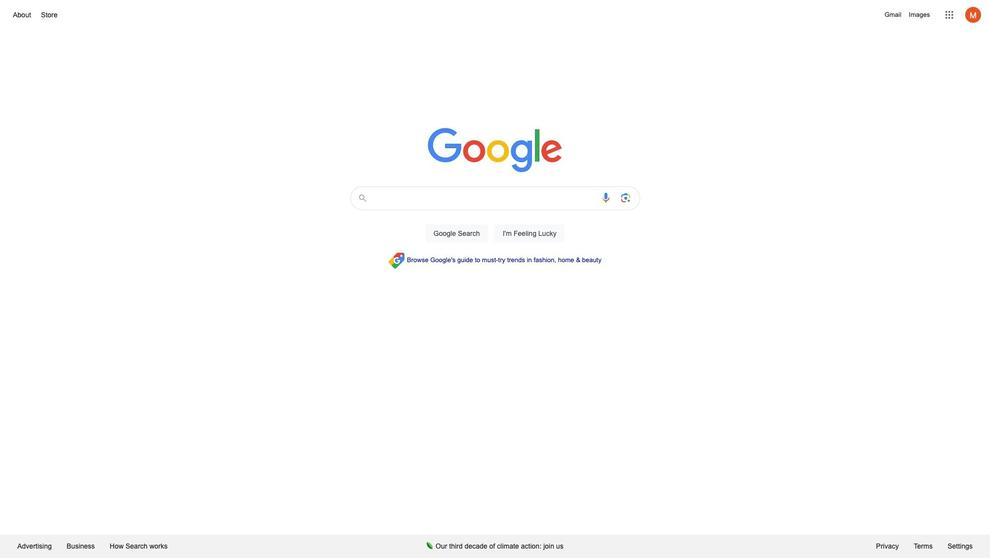 Task type: describe. For each thing, give the bounding box(es) containing it.
search by voice image
[[600, 192, 612, 204]]

search by image image
[[620, 192, 632, 204]]

google image
[[428, 128, 563, 174]]



Task type: locate. For each thing, give the bounding box(es) containing it.
None search field
[[10, 184, 980, 254]]



Task type: vqa. For each thing, say whether or not it's contained in the screenshot.
Search by image
yes



